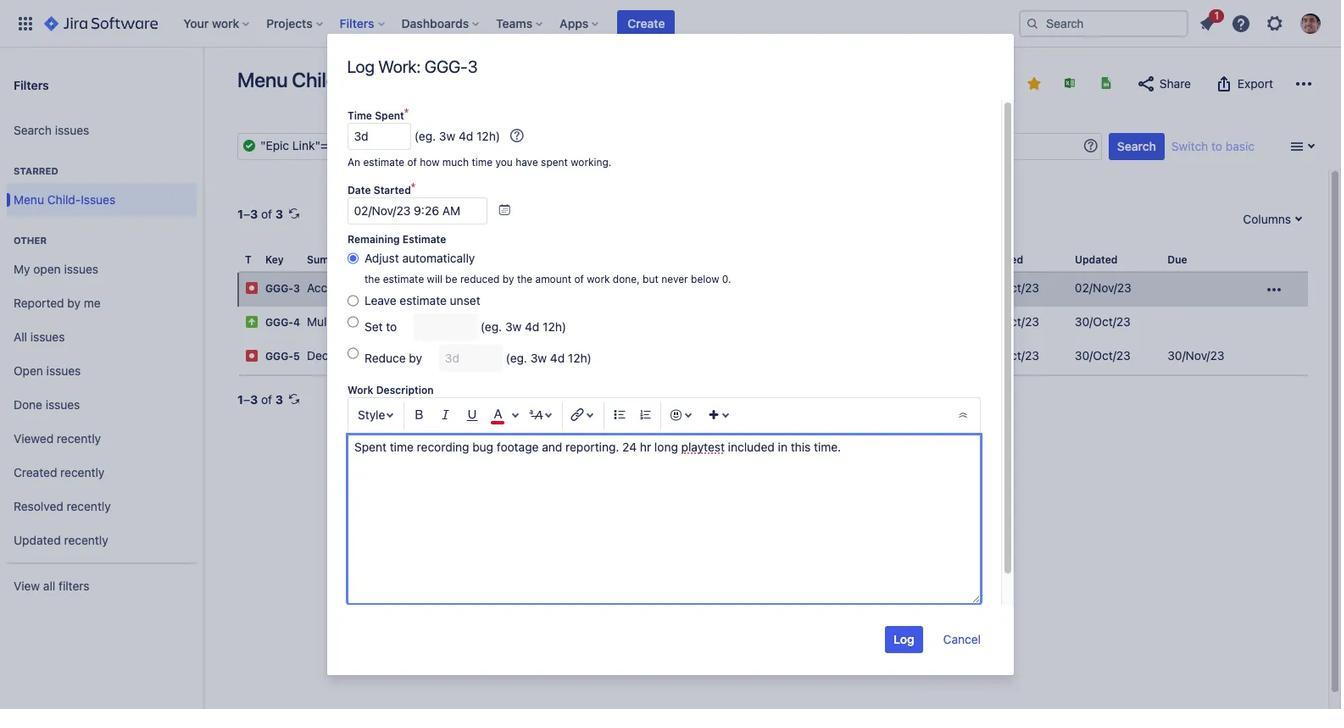 Task type: describe. For each thing, give the bounding box(es) containing it.
updated for updated
[[1075, 254, 1118, 266]]

(eg. for to
[[481, 320, 502, 334]]

12h) for reduce by
[[568, 351, 592, 366]]

all
[[43, 579, 55, 593]]

(eg. 3w 4d 12h) for set to
[[481, 320, 567, 334]]

ggg- for accessibility options
[[265, 283, 293, 295]]

ggg-3 link
[[265, 283, 300, 295]]

open in microsoft excel image
[[1063, 76, 1077, 90]]

details
[[483, 75, 520, 90]]

recently for viewed recently
[[57, 431, 101, 446]]

3 down "ggg-5" link
[[276, 393, 283, 407]]

3 up t
[[250, 207, 258, 221]]

02/nov/23
[[1075, 281, 1132, 295]]

to for set
[[386, 320, 397, 334]]

done
[[14, 397, 42, 412]]

filters
[[14, 78, 49, 92]]

0 vertical spatial accessibility
[[307, 281, 375, 295]]

much
[[443, 156, 469, 169]]

viewed
[[14, 431, 54, 446]]

key
[[265, 254, 284, 266]]

backgrounds
[[425, 315, 496, 329]]

(eg. for by
[[506, 351, 527, 366]]

ggg-4 multiple start screen backgrounds for different game states
[[265, 315, 635, 329]]

how
[[420, 156, 440, 169]]

different
[[518, 315, 565, 329]]

working.
[[571, 156, 612, 169]]

created recently link
[[7, 456, 197, 490]]

work:
[[379, 57, 421, 76]]

leave
[[365, 293, 397, 308]]

switch
[[1172, 139, 1209, 154]]

reduce
[[365, 351, 406, 366]]

adjust
[[365, 251, 399, 265]]

1 inside create banner
[[1215, 9, 1220, 22]]

switch to basic
[[1172, 139, 1255, 154]]

menu child-issues inside menu child-issues link
[[14, 192, 116, 207]]

done issues
[[14, 397, 80, 412]]

0 vertical spatial child-
[[292, 68, 347, 92]]

1 – from the top
[[243, 207, 250, 221]]

share
[[1160, 76, 1192, 91]]

save as
[[424, 75, 466, 90]]

0.
[[722, 273, 731, 286]]

bug image
[[245, 282, 259, 295]]

30/oct/23 for accessibility options
[[984, 281, 1040, 295]]

reduce by
[[365, 351, 422, 366]]

below
[[691, 273, 720, 286]]

of inside adjust automatically the estimate will be reduced by the amount of work done, but never below 0.
[[575, 273, 584, 286]]

done issues link
[[7, 388, 197, 422]]

spent
[[541, 156, 568, 169]]

select a date image
[[498, 204, 511, 217]]

ggg-4 link
[[265, 316, 300, 329]]

0 vertical spatial (eg.
[[415, 129, 436, 143]]

search for search
[[1118, 139, 1157, 154]]

an estimate of how much time you have spent working.
[[348, 156, 612, 169]]

remaining estimate
[[348, 233, 446, 246]]

started
[[374, 184, 411, 197]]

0 vertical spatial 3w
[[439, 129, 456, 143]]

automatically
[[402, 251, 475, 265]]

5
[[293, 350, 300, 363]]

recently for resolved recently
[[67, 499, 111, 514]]

12h) for set to
[[543, 320, 567, 334]]

amount
[[536, 273, 572, 286]]

my open issues
[[14, 262, 98, 276]]

reported
[[14, 296, 64, 310]]

menu child-issues link
[[7, 183, 197, 217]]

4
[[293, 316, 300, 329]]

ggg- for multiple start screen backgrounds for different game states
[[265, 316, 293, 329]]

reported by me link
[[7, 287, 197, 321]]

save
[[424, 75, 450, 90]]

ggg-3 accessibility options
[[265, 281, 421, 295]]

4d for to
[[525, 320, 540, 334]]

accessibility options link
[[307, 281, 421, 295]]

save as button
[[415, 70, 474, 97]]

ggg- for decreasing accessibility slider speed
[[265, 350, 293, 363]]

recently for updated recently
[[64, 533, 108, 548]]

get local help about logging work image
[[510, 129, 524, 142]]

my
[[14, 262, 30, 276]]

updated for updated recently
[[14, 533, 61, 548]]

an
[[348, 156, 361, 169]]

starred
[[14, 165, 58, 176]]

multiple
[[307, 315, 351, 329]]

created recently
[[14, 465, 105, 480]]

0 vertical spatial (eg. 3w 4d 12h)
[[415, 129, 500, 143]]

open issues link
[[7, 355, 197, 388]]

switch to basic link
[[1172, 139, 1255, 154]]

done,
[[613, 273, 640, 286]]

columns
[[1244, 212, 1292, 226]]

issues for done issues
[[46, 397, 80, 412]]

date started
[[348, 184, 411, 197]]

3 inside ggg-3 accessibility options
[[293, 283, 300, 295]]

1 vertical spatial accessibility
[[372, 349, 440, 363]]

0 vertical spatial menu
[[237, 68, 288, 92]]

open in google sheets image
[[1100, 76, 1114, 90]]

description
[[376, 384, 434, 397]]

reported by me
[[14, 296, 101, 310]]

never
[[662, 273, 688, 286]]

issues for open issues
[[46, 363, 81, 378]]

estimate for leave
[[400, 293, 447, 308]]

4d for by
[[550, 351, 565, 366]]

Work Description text field
[[348, 435, 981, 605]]

slider
[[443, 349, 475, 363]]

to for switch
[[1212, 139, 1223, 154]]

updated recently
[[14, 533, 108, 548]]

columns button
[[1235, 206, 1309, 233]]

issues for all issues
[[30, 330, 65, 344]]

reduced
[[460, 273, 500, 286]]

starred group
[[7, 148, 197, 222]]

Reduce by radio
[[348, 345, 359, 362]]

t
[[245, 254, 252, 266]]

issues for search issues
[[55, 123, 89, 137]]

bug image
[[245, 350, 259, 363]]

Leave estimate unset radio
[[348, 293, 359, 310]]

options
[[378, 281, 421, 295]]

as
[[453, 75, 466, 90]]

by for reported by me
[[67, 296, 81, 310]]

2 the from the left
[[517, 273, 533, 286]]

open
[[33, 262, 61, 276]]

ggg-5 decreasing accessibility slider speed
[[265, 349, 512, 363]]

my open issues link
[[7, 253, 197, 287]]

speed
[[478, 349, 512, 363]]

create button
[[618, 10, 675, 37]]



Task type: locate. For each thing, give the bounding box(es) containing it.
estimate inside adjust automatically the estimate will be reduced by the amount of work done, but never below 0.
[[383, 273, 424, 286]]

style
[[358, 408, 385, 422]]

the
[[365, 273, 380, 286], [517, 273, 533, 286]]

me
[[84, 296, 101, 310]]

0 vertical spatial 1
[[1215, 9, 1220, 22]]

0 horizontal spatial updated
[[14, 533, 61, 548]]

of
[[407, 156, 417, 169], [261, 207, 272, 221], [575, 273, 584, 286], [261, 393, 272, 407]]

have
[[516, 156, 538, 169]]

0 horizontal spatial 12h)
[[477, 129, 500, 143]]

3w for reduce by
[[531, 351, 547, 366]]

0 horizontal spatial created
[[14, 465, 57, 480]]

by right reduced
[[503, 273, 514, 286]]

0 vertical spatial –
[[243, 207, 250, 221]]

recently down created recently link
[[67, 499, 111, 514]]

1 vertical spatial child-
[[47, 192, 81, 207]]

of left the how
[[407, 156, 417, 169]]

for
[[500, 315, 515, 329]]

other group
[[7, 217, 197, 563]]

view
[[14, 579, 40, 593]]

by right 'reduce'
[[409, 351, 422, 366]]

0 horizontal spatial menu
[[14, 192, 44, 207]]

(eg. 3w 4d 12h) up 'speed'
[[481, 320, 567, 334]]

1 vertical spatial menu child-issues
[[14, 192, 116, 207]]

recently for created recently
[[60, 465, 105, 480]]

0 vertical spatial search
[[14, 123, 52, 137]]

12h) left game
[[543, 320, 567, 334]]

set to
[[365, 320, 397, 334]]

(eg.
[[415, 129, 436, 143], [481, 320, 502, 334], [506, 351, 527, 366]]

–
[[243, 207, 250, 221], [243, 393, 250, 407]]

2 vertical spatial 3w
[[531, 351, 547, 366]]

0 horizontal spatial child-
[[47, 192, 81, 207]]

but
[[643, 273, 659, 286]]

ggg-
[[425, 57, 468, 76], [265, 283, 293, 295], [265, 316, 293, 329], [265, 350, 293, 363]]

menu child-issues down starred
[[14, 192, 116, 207]]

0 horizontal spatial menu child-issues
[[14, 192, 116, 207]]

to right the set
[[386, 320, 397, 334]]

estimate up the date started
[[363, 156, 405, 169]]

4d up much
[[459, 129, 473, 143]]

by inside reported by me link
[[67, 296, 81, 310]]

child- inside starred group
[[47, 192, 81, 207]]

1 vertical spatial (eg.
[[481, 320, 502, 334]]

1 the from the left
[[365, 273, 380, 286]]

3w down different
[[531, 351, 547, 366]]

0 horizontal spatial 3w
[[439, 129, 456, 143]]

0 vertical spatial 4d
[[459, 129, 473, 143]]

child-
[[292, 68, 347, 92], [47, 192, 81, 207]]

1 horizontal spatial created
[[984, 254, 1024, 266]]

1 vertical spatial 1 – 3 of 3
[[237, 393, 283, 407]]

by inside adjust automatically the estimate will be reduced by the amount of work done, but never below 0.
[[503, 273, 514, 286]]

menu child-issues up time
[[237, 68, 403, 92]]

1 vertical spatial (eg. 3w 4d 12h)
[[481, 320, 567, 334]]

1 horizontal spatial by
[[409, 351, 422, 366]]

(eg. up 'speed'
[[481, 320, 502, 334]]

0 vertical spatial created
[[984, 254, 1024, 266]]

0 vertical spatial estimate
[[363, 156, 405, 169]]

menu
[[237, 68, 288, 92], [14, 192, 44, 207]]

work
[[587, 273, 610, 286]]

leave estimate unset
[[365, 293, 481, 308]]

all issues
[[14, 330, 65, 344]]

search inside "link"
[[14, 123, 52, 137]]

1 vertical spatial issues
[[81, 192, 116, 207]]

(eg. 3w 4d 12h) up much
[[415, 129, 500, 143]]

2 vertical spatial by
[[409, 351, 422, 366]]

multiple start screen backgrounds for different game states link
[[307, 315, 635, 329]]

estimate for an
[[363, 156, 405, 169]]

search image
[[1026, 17, 1040, 30]]

30/oct/23 for decreasing accessibility slider speed
[[984, 349, 1040, 363]]

updated down resolved
[[14, 533, 61, 548]]

2 horizontal spatial (eg.
[[506, 351, 527, 366]]

1 horizontal spatial (eg.
[[481, 320, 502, 334]]

1 horizontal spatial issues
[[347, 68, 403, 92]]

of up key
[[261, 207, 272, 221]]

0 vertical spatial 12h)
[[477, 129, 500, 143]]

updated inside the 'other' group
[[14, 533, 61, 548]]

1 vertical spatial 1
[[237, 207, 243, 221]]

1 vertical spatial by
[[67, 296, 81, 310]]

0 vertical spatial 1 – 3 of 3
[[237, 207, 283, 221]]

1 vertical spatial 12h)
[[543, 320, 567, 334]]

resolved
[[14, 499, 63, 514]]

(eg. 3w 4d 12h) down different
[[506, 351, 592, 366]]

created
[[984, 254, 1024, 266], [14, 465, 57, 480]]

of down "ggg-5" link
[[261, 393, 272, 407]]

1 horizontal spatial the
[[517, 273, 533, 286]]

search issues link
[[7, 114, 197, 148]]

0 horizontal spatial issues
[[81, 192, 116, 207]]

1 horizontal spatial 3w
[[505, 320, 522, 334]]

0 horizontal spatial to
[[386, 320, 397, 334]]

1 horizontal spatial menu child-issues
[[237, 68, 403, 92]]

remaining
[[348, 233, 400, 246]]

0 vertical spatial by
[[503, 273, 514, 286]]

1 1 – 3 of 3 from the top
[[237, 207, 283, 221]]

search inside "button"
[[1118, 139, 1157, 154]]

ggg-5 link
[[265, 350, 300, 363]]

2 horizontal spatial 12h)
[[568, 351, 592, 366]]

0 vertical spatial updated
[[1075, 254, 1118, 266]]

create
[[628, 16, 665, 30]]

issues up time spent at the top of the page
[[347, 68, 403, 92]]

1 horizontal spatial 4d
[[525, 320, 540, 334]]

improvement image
[[245, 316, 259, 329]]

ggg- inside ggg-3 accessibility options
[[265, 283, 293, 295]]

search up starred
[[14, 123, 52, 137]]

screen
[[384, 315, 422, 329]]

30/nov/23
[[1168, 349, 1225, 363]]

3 down bug icon
[[250, 393, 258, 407]]

3 right as
[[468, 57, 478, 76]]

ggg- inside ggg-4 multiple start screen backgrounds for different game states
[[265, 316, 293, 329]]

3w for set to
[[505, 320, 522, 334]]

1 vertical spatial estimate
[[383, 273, 424, 286]]

cancel link
[[934, 626, 991, 653]]

set
[[365, 320, 383, 334]]

1 horizontal spatial search
[[1118, 139, 1157, 154]]

1 – 3 of 3 down bug icon
[[237, 393, 283, 407]]

1 vertical spatial created
[[14, 465, 57, 480]]

4d
[[459, 129, 473, 143], [525, 320, 540, 334], [550, 351, 565, 366]]

2 vertical spatial 12h)
[[568, 351, 592, 366]]

time
[[472, 156, 493, 169]]

2 horizontal spatial by
[[503, 273, 514, 286]]

None text field
[[348, 198, 488, 225], [439, 345, 503, 372], [348, 198, 488, 225], [439, 345, 503, 372]]

issues
[[347, 68, 403, 92], [81, 192, 116, 207]]

3w up much
[[439, 129, 456, 143]]

filters
[[59, 579, 90, 593]]

12h) up time
[[477, 129, 500, 143]]

recently down the viewed recently link at the bottom of the page
[[60, 465, 105, 480]]

search button
[[1109, 133, 1165, 160]]

work
[[348, 384, 374, 397]]

estimate
[[403, 233, 446, 246]]

None submit
[[886, 627, 923, 654]]

2 horizontal spatial 4d
[[550, 351, 565, 366]]

viewed recently link
[[7, 422, 197, 456]]

2 vertical spatial estimate
[[400, 293, 447, 308]]

(eg. 3w 4d 12h)
[[415, 129, 500, 143], [481, 320, 567, 334], [506, 351, 592, 366]]

of left work
[[575, 273, 584, 286]]

the left amount
[[517, 273, 533, 286]]

all issues link
[[7, 321, 197, 355]]

by for reduce by
[[409, 351, 422, 366]]

0 horizontal spatial (eg.
[[415, 129, 436, 143]]

resolved recently link
[[7, 490, 197, 524]]

style link
[[353, 403, 401, 430]]

1 vertical spatial 3w
[[505, 320, 522, 334]]

primary element
[[10, 0, 1019, 47]]

recently up created recently
[[57, 431, 101, 446]]

3w up 'speed'
[[505, 320, 522, 334]]

search for search issues
[[14, 123, 52, 137]]

2 – from the top
[[243, 393, 250, 407]]

recently down resolved recently link
[[64, 533, 108, 548]]

4d down different
[[550, 351, 565, 366]]

viewed recently
[[14, 431, 101, 446]]

will
[[427, 273, 443, 286]]

jira software image
[[44, 13, 158, 33], [44, 13, 158, 33]]

log work: ggg-3
[[348, 57, 478, 76]]

Set to radio
[[348, 314, 359, 331]]

estimate
[[363, 156, 405, 169], [383, 273, 424, 286], [400, 293, 447, 308]]

estimate up leave estimate unset
[[383, 273, 424, 286]]

accessibility down screen
[[372, 349, 440, 363]]

2 vertical spatial 1
[[237, 393, 243, 407]]

summary
[[307, 254, 355, 266]]

be
[[446, 273, 458, 286]]

issues down search issues "link"
[[81, 192, 116, 207]]

12h)
[[477, 129, 500, 143], [543, 320, 567, 334], [568, 351, 592, 366]]

4d right for
[[525, 320, 540, 334]]

2 vertical spatial (eg. 3w 4d 12h)
[[506, 351, 592, 366]]

0 horizontal spatial search
[[14, 123, 52, 137]]

1 horizontal spatial 12h)
[[543, 320, 567, 334]]

by left me
[[67, 296, 81, 310]]

0 horizontal spatial the
[[365, 273, 380, 286]]

1 horizontal spatial to
[[1212, 139, 1223, 154]]

estimate down will
[[400, 293, 447, 308]]

updated up 02/nov/23 in the top right of the page
[[1075, 254, 1118, 266]]

2 1 – 3 of 3 from the top
[[237, 393, 283, 407]]

30/oct/23
[[984, 281, 1040, 295], [984, 315, 1040, 329], [1075, 315, 1131, 329], [984, 349, 1040, 363], [1075, 349, 1131, 363]]

2 vertical spatial 4d
[[550, 351, 565, 366]]

0 vertical spatial issues
[[347, 68, 403, 92]]

you
[[496, 156, 513, 169]]

due
[[1168, 254, 1188, 266]]

Adjust automatically radio
[[348, 250, 359, 267]]

1 vertical spatial updated
[[14, 533, 61, 548]]

1
[[1215, 9, 1220, 22], [237, 207, 243, 221], [237, 393, 243, 407]]

0 vertical spatial menu child-issues
[[237, 68, 403, 92]]

updated
[[1075, 254, 1118, 266], [14, 533, 61, 548]]

spent
[[375, 109, 404, 122]]

recently
[[57, 431, 101, 446], [60, 465, 105, 480], [67, 499, 111, 514], [64, 533, 108, 548]]

3w
[[439, 129, 456, 143], [505, 320, 522, 334], [531, 351, 547, 366]]

time spent
[[348, 109, 404, 122]]

1 horizontal spatial child-
[[292, 68, 347, 92]]

open
[[14, 363, 43, 378]]

issues inside "link"
[[55, 123, 89, 137]]

1 vertical spatial search
[[1118, 139, 1157, 154]]

small image
[[1028, 77, 1041, 91]]

other
[[14, 235, 47, 246]]

search left switch
[[1118, 139, 1157, 154]]

menu inside starred group
[[14, 192, 44, 207]]

created inside the 'other' group
[[14, 465, 57, 480]]

open issues
[[14, 363, 81, 378]]

1 vertical spatial menu
[[14, 192, 44, 207]]

issues inside starred group
[[81, 192, 116, 207]]

to left 'basic'
[[1212, 139, 1223, 154]]

3 up the "4"
[[293, 283, 300, 295]]

basic
[[1226, 139, 1255, 154]]

0 horizontal spatial 4d
[[459, 129, 473, 143]]

created for created recently
[[14, 465, 57, 480]]

Search field
[[1019, 10, 1189, 37]]

(eg. up the how
[[415, 129, 436, 143]]

1 – 3 of 3 up t
[[237, 207, 283, 221]]

(eg. down for
[[506, 351, 527, 366]]

create banner
[[0, 0, 1342, 47]]

0 vertical spatial to
[[1212, 139, 1223, 154]]

1 vertical spatial to
[[386, 320, 397, 334]]

created for created
[[984, 254, 1024, 266]]

game
[[568, 315, 598, 329]]

accessibility down summary
[[307, 281, 375, 295]]

None text field
[[348, 123, 411, 150], [237, 133, 1102, 160], [414, 314, 478, 341], [348, 123, 411, 150], [237, 133, 1102, 160], [414, 314, 478, 341]]

30/oct/23 for multiple start screen backgrounds for different game states
[[984, 315, 1040, 329]]

ggg- inside ggg-5 decreasing accessibility slider speed
[[265, 350, 293, 363]]

2 horizontal spatial 3w
[[531, 351, 547, 366]]

– up t
[[243, 207, 250, 221]]

0 horizontal spatial by
[[67, 296, 81, 310]]

1 horizontal spatial menu
[[237, 68, 288, 92]]

start
[[354, 315, 381, 329]]

child- left log
[[292, 68, 347, 92]]

– down bug icon
[[243, 393, 250, 407]]

3 up key
[[276, 207, 283, 221]]

search issues
[[14, 123, 89, 137]]

1 vertical spatial 4d
[[525, 320, 540, 334]]

the up leave at top
[[365, 273, 380, 286]]

2 vertical spatial (eg.
[[506, 351, 527, 366]]

issues
[[55, 123, 89, 137], [64, 262, 98, 276], [30, 330, 65, 344], [46, 363, 81, 378], [46, 397, 80, 412]]

(eg. 3w 4d 12h) for reduce by
[[506, 351, 592, 366]]

1 horizontal spatial updated
[[1075, 254, 1118, 266]]

child- down starred
[[47, 192, 81, 207]]

12h) down game
[[568, 351, 592, 366]]

adjust automatically the estimate will be reduced by the amount of work done, but never below 0.
[[365, 251, 731, 286]]

1 vertical spatial –
[[243, 393, 250, 407]]



Task type: vqa. For each thing, say whether or not it's contained in the screenshot.
You'Re
no



